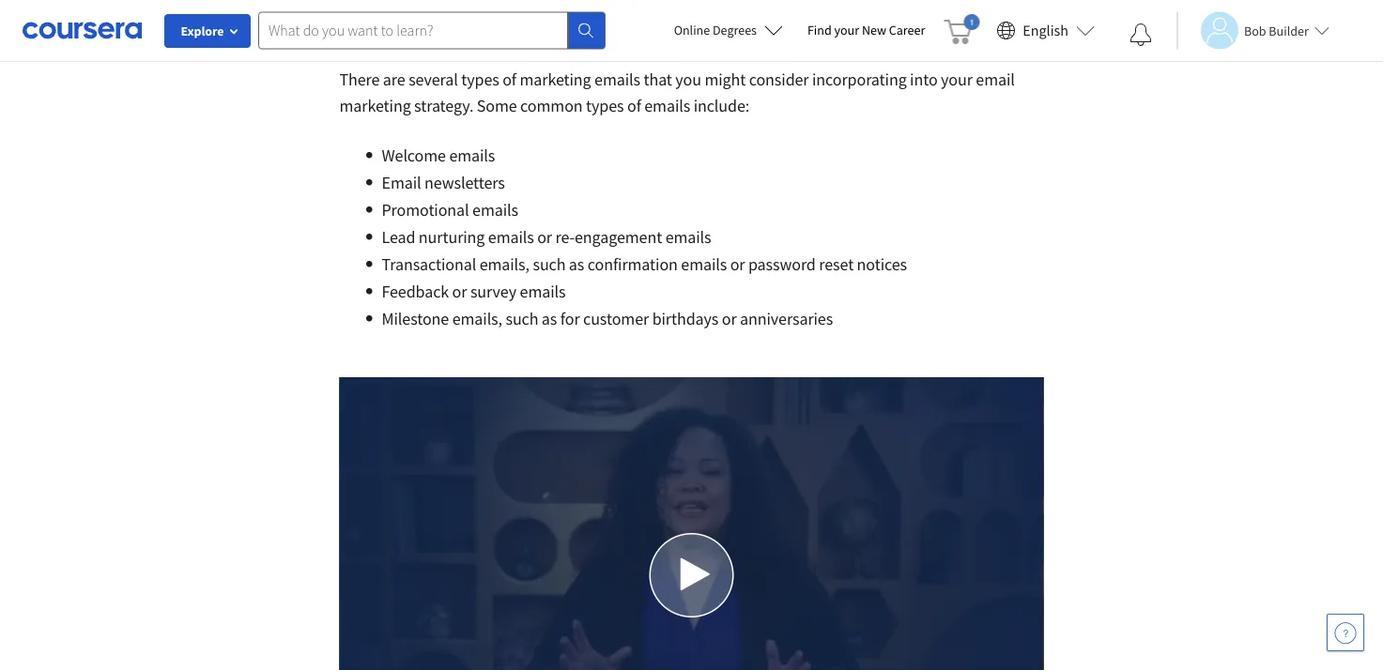 Task type: locate. For each thing, give the bounding box(es) containing it.
1 vertical spatial types
[[586, 95, 624, 116]]

such
[[533, 254, 566, 275], [506, 309, 539, 330]]

shopping cart: 1 item image
[[945, 14, 980, 44]]

there are several types of marketing emails that you might consider incorporating into your email marketing strategy. some common types of emails include:
[[340, 69, 1015, 116]]

your right find on the right top of page
[[835, 22, 860, 39]]

1 vertical spatial of
[[628, 95, 641, 116]]

0 horizontal spatial types
[[462, 69, 500, 90]]

are
[[383, 69, 406, 90]]

as down re-
[[569, 254, 585, 275]]

or left password
[[731, 254, 745, 275]]

or
[[538, 227, 552, 248], [731, 254, 745, 275], [452, 281, 467, 303], [722, 309, 737, 330]]

emails down that
[[645, 95, 691, 116]]

marketing
[[520, 69, 592, 90], [340, 95, 411, 116]]

types
[[462, 69, 500, 90], [586, 95, 624, 116]]

video placeholder image
[[340, 378, 1044, 671]]

0 vertical spatial as
[[569, 254, 585, 275]]

incorporating
[[813, 69, 907, 90]]

email
[[382, 172, 421, 194]]

your
[[835, 22, 860, 39], [941, 69, 973, 90]]

0 horizontal spatial your
[[835, 22, 860, 39]]

as
[[569, 254, 585, 275], [542, 309, 557, 330]]

1 vertical spatial your
[[941, 69, 973, 90]]

such down re-
[[533, 254, 566, 275]]

or right birthdays
[[722, 309, 737, 330]]

online
[[674, 22, 710, 39]]

emails, down survey
[[453, 309, 503, 330]]

consider
[[749, 69, 809, 90]]

welcome
[[382, 145, 446, 166]]

reset
[[819, 254, 854, 275]]

password
[[749, 254, 816, 275]]

emails left that
[[595, 69, 641, 90]]

types right common
[[586, 95, 624, 116]]

of
[[503, 69, 517, 90], [628, 95, 641, 116]]

marketing down there
[[340, 95, 411, 116]]

transactional
[[382, 254, 476, 275]]

or left re-
[[538, 227, 552, 248]]

1 horizontal spatial your
[[941, 69, 973, 90]]

builder
[[1270, 22, 1309, 39]]

find your new career
[[808, 22, 926, 39]]

online degrees
[[674, 22, 757, 39]]

types up some
[[462, 69, 500, 90]]

your inside find your new career link
[[835, 22, 860, 39]]

several
[[409, 69, 458, 90]]

emails up for
[[520, 281, 566, 303]]

0 horizontal spatial as
[[542, 309, 557, 330]]

0 vertical spatial your
[[835, 22, 860, 39]]

birthdays
[[653, 309, 719, 330]]

0 vertical spatial types
[[462, 69, 500, 90]]

1 horizontal spatial as
[[569, 254, 585, 275]]

emails,
[[480, 254, 530, 275], [453, 309, 503, 330]]

online degrees button
[[659, 9, 799, 51]]

into
[[910, 69, 938, 90]]

re-
[[556, 227, 575, 248]]

your right 'into'
[[941, 69, 973, 90]]

emails down newsletters
[[473, 200, 519, 221]]

None search field
[[258, 12, 606, 49]]

1 horizontal spatial marketing
[[520, 69, 592, 90]]

0 horizontal spatial marketing
[[340, 95, 411, 116]]

marketing up common
[[520, 69, 592, 90]]

of right common
[[628, 95, 641, 116]]

1 vertical spatial emails,
[[453, 309, 503, 330]]

strategy.
[[414, 95, 474, 116]]

email
[[976, 69, 1015, 90]]

of up some
[[503, 69, 517, 90]]

bob builder
[[1245, 22, 1309, 39]]

english button
[[990, 0, 1103, 61]]

show notifications image
[[1130, 23, 1153, 46]]

some
[[477, 95, 517, 116]]

emails left re-
[[488, 227, 534, 248]]

that
[[644, 69, 673, 90]]

emails
[[595, 69, 641, 90], [645, 95, 691, 116], [449, 145, 495, 166], [473, 200, 519, 221], [488, 227, 534, 248], [666, 227, 712, 248], [681, 254, 727, 275], [520, 281, 566, 303]]

lead
[[382, 227, 416, 248]]

your inside there are several types of marketing emails that you might consider incorporating into your email marketing strategy. some common types of emails include:
[[941, 69, 973, 90]]

career
[[890, 22, 926, 39]]

such down survey
[[506, 309, 539, 330]]

survey
[[471, 281, 517, 303]]

emails up birthdays
[[681, 254, 727, 275]]

emails, up survey
[[480, 254, 530, 275]]

as left for
[[542, 309, 557, 330]]

0 vertical spatial of
[[503, 69, 517, 90]]

bob
[[1245, 22, 1267, 39]]



Task type: describe. For each thing, give the bounding box(es) containing it.
0 horizontal spatial of
[[503, 69, 517, 90]]

1 horizontal spatial of
[[628, 95, 641, 116]]

bob builder button
[[1177, 12, 1330, 49]]

customer
[[583, 309, 649, 330]]

confirmation
[[588, 254, 678, 275]]

newsletters
[[425, 172, 505, 194]]

english
[[1023, 21, 1069, 40]]

engagement
[[575, 227, 662, 248]]

find
[[808, 22, 832, 39]]

promotional
[[382, 200, 469, 221]]

or left survey
[[452, 281, 467, 303]]

for
[[561, 309, 580, 330]]

there
[[340, 69, 380, 90]]

help center image
[[1335, 622, 1358, 645]]

anniversaries
[[740, 309, 833, 330]]

0 vertical spatial emails,
[[480, 254, 530, 275]]

new
[[862, 22, 887, 39]]

1 vertical spatial as
[[542, 309, 557, 330]]

1 vertical spatial such
[[506, 309, 539, 330]]

What do you want to learn? text field
[[258, 12, 568, 49]]

nurturing
[[419, 227, 485, 248]]

emails up confirmation
[[666, 227, 712, 248]]

might
[[705, 69, 746, 90]]

find your new career link
[[799, 19, 935, 42]]

welcome emails email newsletters promotional emails lead nurturing emails or re-engagement emails transactional emails, such as confirmation emails or password reset notices feedback or survey emails milestone emails, such as for customer birthdays or anniversaries
[[382, 145, 908, 330]]

emails up newsletters
[[449, 145, 495, 166]]

feedback
[[382, 281, 449, 303]]

degrees
[[713, 22, 757, 39]]

common
[[521, 95, 583, 116]]

explore
[[181, 23, 224, 39]]

0 vertical spatial marketing
[[520, 69, 592, 90]]

0 vertical spatial such
[[533, 254, 566, 275]]

coursera image
[[23, 15, 142, 45]]

explore button
[[164, 14, 251, 48]]

notices
[[857, 254, 908, 275]]

1 vertical spatial marketing
[[340, 95, 411, 116]]

you
[[676, 69, 702, 90]]

include:
[[694, 95, 750, 116]]

milestone
[[382, 309, 449, 330]]

1 horizontal spatial types
[[586, 95, 624, 116]]



Task type: vqa. For each thing, say whether or not it's contained in the screenshot.
subscriptions
no



